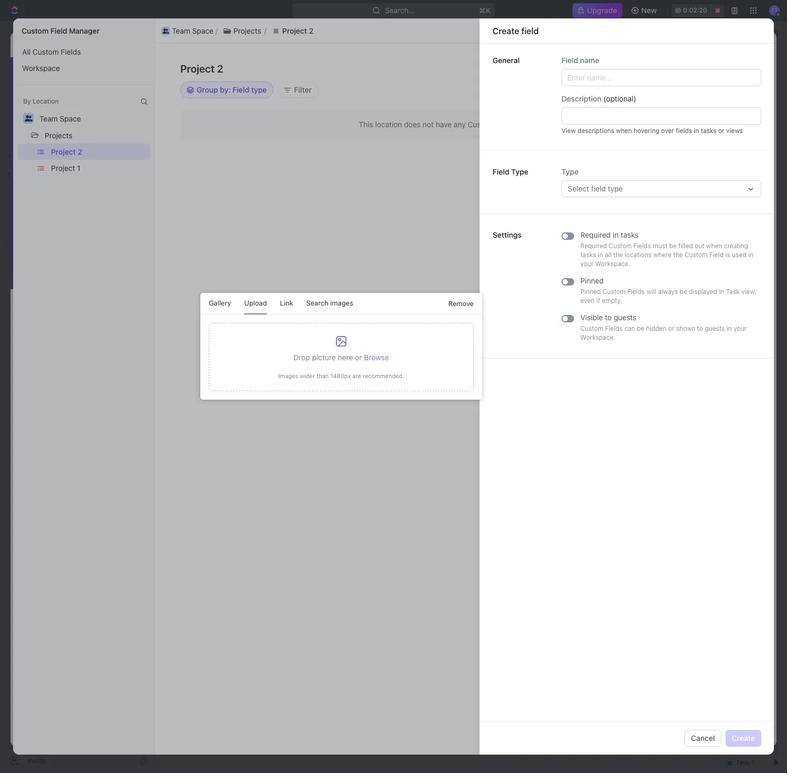 Task type: vqa. For each thing, say whether or not it's contained in the screenshot.
the + corresponding to + New task
no



Task type: describe. For each thing, give the bounding box(es) containing it.
create new field
[[687, 64, 743, 73]]

visible
[[581, 313, 603, 322]]

change cover button
[[422, 268, 483, 285]]

your inside required in tasks required custom fields must be filled out when creating tasks in all the locations where the custom field is used in your workspace.
[[581, 260, 594, 268]]

created
[[558, 100, 581, 108]]

to do for 12
[[674, 260, 693, 268]]

locations
[[625, 251, 652, 259]]

can
[[625, 325, 636, 333]]

1 the from the left
[[614, 251, 623, 259]]

activity inside task sidebar content section
[[537, 68, 574, 80]]

field name
[[562, 56, 600, 65]]

field type
[[493, 167, 529, 176]]

cancel
[[692, 734, 716, 743]]

docs link
[[4, 87, 153, 104]]

13
[[707, 176, 714, 184]]

task inside pinned pinned custom fields will always be displayed in task view, even if empty.
[[727, 288, 740, 296]]

over
[[662, 127, 675, 135]]

board
[[196, 97, 217, 106]]

0 horizontal spatial project 2 link
[[160, 39, 190, 48]]

0 horizontal spatial /
[[154, 39, 156, 48]]

Enter name... text field
[[562, 69, 762, 86]]

descriptions
[[578, 127, 615, 135]]

change cover button
[[422, 268, 483, 285]]

2 pinned from the top
[[581, 288, 601, 296]]

images
[[331, 299, 353, 307]]

2 vertical spatial complete
[[628, 260, 660, 268]]

12 mins for in progress
[[707, 235, 730, 243]]

favorites button
[[4, 150, 40, 163]]

1 changed from the top
[[558, 117, 584, 125]]

create new field button
[[681, 61, 750, 77]]

4 changed from the top
[[558, 235, 584, 243]]

1 vertical spatial guests
[[705, 325, 725, 333]]

field up the team space, , element
[[50, 26, 67, 35]]

shown
[[677, 325, 696, 333]]

team down manager
[[69, 39, 88, 48]]

or for guests
[[669, 325, 675, 333]]

5 from from the top
[[606, 260, 620, 268]]

any
[[454, 120, 466, 129]]

nov
[[619, 40, 630, 48]]

field for create new field
[[728, 64, 743, 73]]

cancel button
[[685, 730, 722, 747]]

in inside pinned pinned custom fields will always be displayed in task view, even if empty.
[[720, 288, 725, 296]]

3 14 from the top
[[707, 134, 714, 142]]

fields left "create one" button
[[496, 120, 516, 129]]

items
[[170, 499, 192, 509]]

workspace button
[[17, 60, 150, 76]]

1 pinned from the top
[[581, 276, 604, 285]]

by location
[[23, 97, 59, 105]]

here
[[338, 353, 353, 362]]

will
[[647, 288, 657, 296]]

always
[[659, 288, 678, 296]]

workspace. inside visible to guests custom fields can be hidden or shown to guests in your workspace.
[[581, 334, 616, 341]]

task sidebar navigation tab list
[[750, 64, 773, 125]]

2 the from the left
[[674, 251, 683, 259]]

1 horizontal spatial team space button
[[159, 24, 216, 37]]

views
[[727, 127, 744, 135]]

action items button
[[139, 494, 196, 513]]

creating
[[725, 242, 749, 250]]

this location does not have any custom fields
[[359, 120, 516, 129]]

create for one
[[533, 120, 553, 128]]

2 horizontal spatial tasks
[[701, 127, 717, 135]]

invite
[[27, 756, 46, 765]]

add task button
[[705, 64, 750, 81]]

list containing team space
[[159, 24, 753, 37]]

remove
[[449, 299, 474, 308]]

0 horizontal spatial team space link
[[69, 39, 111, 48]]

search for search
[[621, 97, 645, 106]]

send
[[710, 723, 728, 732]]

home
[[25, 55, 45, 64]]

search...
[[385, 6, 415, 15]]

this
[[583, 100, 594, 108]]

⌘k
[[479, 6, 491, 15]]

1 vertical spatial projects button
[[40, 127, 77, 144]]

1 horizontal spatial project 2 link
[[277, 27, 324, 40]]

workspace. inside required in tasks required custom fields must be filled out when creating tasks in all the locations where the custom field is used in your workspace.
[[596, 260, 631, 268]]

docs
[[25, 91, 43, 99]]

5 status from the top
[[586, 260, 604, 268]]

3 changed from the top
[[558, 176, 584, 184]]

7 mins from the top
[[716, 277, 730, 285]]

2 inside task sidebar content section
[[710, 277, 714, 285]]

progress for 12
[[637, 235, 663, 243]]

if
[[597, 297, 601, 305]]

1 vertical spatial team space button
[[35, 110, 86, 127]]

be inside required in tasks required custom fields must be filled out when creating tasks in all the locations where the custom field is used in your workspace.
[[670, 242, 677, 250]]

project 1
[[51, 164, 80, 173]]

field inside required in tasks required custom fields must be filled out when creating tasks in all the locations where the custom field is used in your workspace.
[[710, 251, 724, 259]]

does
[[404, 120, 421, 129]]

13 mins
[[707, 176, 730, 184]]

task
[[596, 100, 608, 108]]

not
[[423, 120, 434, 129]]

0 horizontal spatial or
[[355, 353, 362, 362]]

name
[[581, 56, 600, 65]]

1
[[77, 164, 80, 173]]

2 changed from the top
[[558, 159, 584, 167]]

0 horizontal spatial project 2 button
[[46, 144, 150, 160]]

2 required from the top
[[581, 242, 607, 250]]

field for add existing field
[[655, 64, 671, 73]]

hovering
[[634, 127, 660, 135]]

Edit task name text field
[[46, 342, 483, 362]]

3 status from the top
[[586, 176, 604, 184]]

to complete for 13 mins
[[552, 176, 671, 192]]

list
[[236, 97, 249, 106]]

14 mins for changed status from
[[707, 117, 730, 125]]

drop picture here or browse
[[294, 353, 389, 362]]

0:02:21
[[684, 6, 707, 14]]

add for add existing field
[[610, 64, 624, 73]]

power
[[590, 277, 609, 285]]

0 horizontal spatial field
[[522, 26, 539, 36]]

when inside required in tasks required custom fields must be filled out when creating tasks in all the locations where the custom field is used in your workspace.
[[707, 242, 723, 250]]

tag
[[579, 277, 589, 285]]

this
[[359, 120, 373, 129]]

assignees
[[439, 123, 470, 131]]

12 for complete
[[707, 260, 714, 268]]

0 horizontal spatial when
[[617, 127, 632, 135]]

workspace
[[22, 64, 60, 73]]

inbox link
[[4, 69, 153, 86]]

your inside visible to guests custom fields can be hidden or shown to guests in your workspace.
[[734, 325, 747, 333]]

progress for 13
[[637, 176, 663, 184]]

view descriptions when hovering over fields in tasks or views
[[562, 127, 744, 135]]

team right user group image
[[172, 26, 190, 35]]

team space inside team space link
[[177, 29, 218, 38]]

board link
[[194, 94, 217, 109]]

1 status from the top
[[586, 117, 604, 125]]

space inside list
[[192, 26, 214, 35]]

eloisefrancis23@gmail.
[[620, 134, 692, 142]]

action
[[143, 499, 168, 509]]

project inside button
[[51, 164, 75, 173]]

added for watcher:
[[572, 134, 591, 142]]

2 vertical spatial tasks
[[581, 251, 597, 259]]

send button
[[704, 719, 734, 736]]

field left type
[[493, 167, 510, 176]]

add existing field button
[[604, 61, 677, 77]]

add existing field
[[610, 64, 671, 73]]

12 for in progress
[[707, 235, 714, 243]]

link
[[280, 299, 293, 307]]

user group image for right team space link
[[167, 31, 174, 36]]

6 mins from the top
[[716, 260, 730, 268]]

create one button
[[521, 118, 571, 131]]

create right cancel
[[732, 734, 756, 743]]

14 for changed status from
[[707, 117, 714, 125]]

filled
[[679, 242, 694, 250]]

view,
[[742, 288, 757, 296]]

assigned
[[198, 377, 230, 386]]

added for tag
[[558, 277, 577, 285]]

1 vertical spatial tasks
[[621, 230, 639, 239]]

sidebar navigation
[[0, 21, 157, 773]]

description
[[562, 94, 602, 103]]

are
[[353, 373, 361, 379]]

visible to guests custom fields can be hidden or shown to guests in your workspace.
[[581, 313, 747, 341]]

picture
[[312, 353, 336, 362]]

location
[[375, 120, 402, 129]]

2 from from the top
[[606, 159, 620, 167]]

drop
[[294, 353, 310, 362]]

spaces
[[8, 170, 31, 178]]

on
[[609, 40, 617, 48]]



Task type: locate. For each thing, give the bounding box(es) containing it.
0 vertical spatial do
[[655, 117, 663, 125]]

list containing project 2
[[13, 144, 155, 176]]

must
[[653, 242, 668, 250]]

space down docs link
[[60, 114, 81, 123]]

field
[[522, 26, 539, 36], [655, 64, 671, 73], [728, 64, 743, 73]]

search
[[621, 97, 645, 106], [307, 299, 329, 307]]

custom inside button
[[33, 47, 59, 56]]

projects
[[234, 26, 261, 35], [240, 29, 268, 38], [45, 131, 73, 140]]

change
[[428, 272, 455, 281]]

mins up displayed
[[716, 277, 730, 285]]

search right task
[[621, 97, 645, 106]]

create left one
[[533, 120, 553, 128]]

field left is
[[710, 251, 724, 259]]

description (optional)
[[562, 94, 637, 103]]

progress up locations
[[637, 235, 663, 243]]

search left images
[[307, 299, 329, 307]]

0 vertical spatial your
[[581, 260, 594, 268]]

14 mins up 'views'
[[707, 117, 730, 125]]

type
[[512, 167, 529, 176]]

team space, , element
[[55, 39, 65, 49]]

1 horizontal spatial be
[[670, 242, 677, 250]]

to do up view descriptions when hovering over fields in tasks or views
[[644, 117, 663, 125]]

do for 14 mins
[[655, 117, 663, 125]]

1480px
[[331, 373, 351, 379]]

task right new
[[727, 67, 743, 76]]

changed status from
[[557, 117, 622, 125], [557, 159, 622, 167], [557, 176, 622, 184], [557, 235, 622, 243], [557, 260, 622, 268]]

1 vertical spatial project 2 button
[[46, 144, 150, 160]]

mins up 'views'
[[716, 117, 730, 125]]

0 vertical spatial search
[[621, 97, 645, 106]]

created
[[584, 40, 608, 48]]

0 vertical spatial activity
[[537, 68, 574, 80]]

1 horizontal spatial your
[[734, 325, 747, 333]]

14 mins up search tasks... text box
[[707, 100, 730, 108]]

14 down the add task button
[[707, 117, 714, 125]]

1 horizontal spatial activity
[[751, 83, 771, 89]]

workspace. down visible
[[581, 334, 616, 341]]

wider
[[300, 373, 315, 379]]

mins right 13
[[716, 176, 730, 184]]

or left 'views'
[[719, 127, 725, 135]]

com
[[546, 134, 692, 150]]

3 14 mins from the top
[[707, 134, 730, 142]]

project 1 button
[[46, 160, 150, 176]]

0 vertical spatial added
[[572, 134, 591, 142]]

upgrade link
[[573, 3, 623, 18]]

2 horizontal spatial be
[[680, 288, 688, 296]]

field inside 'button'
[[655, 64, 671, 73]]

fields up locations
[[634, 242, 651, 250]]

do down filled
[[685, 260, 693, 268]]

user group image up / project 2
[[167, 31, 174, 36]]

0 vertical spatial task
[[727, 67, 743, 76]]

4 mins from the top
[[716, 176, 730, 184]]

0 horizontal spatial do
[[655, 117, 663, 125]]

where
[[654, 251, 672, 259]]

0 vertical spatial to do
[[644, 117, 663, 125]]

search inside button
[[621, 97, 645, 106]]

2 14 mins from the top
[[707, 117, 730, 125]]

user group image for tree in the the sidebar navigation
[[11, 206, 19, 213]]

in inside visible to guests custom fields can be hidden or shown to guests in your workspace.
[[727, 325, 732, 333]]

0 vertical spatial tasks
[[701, 127, 717, 135]]

14 mins right fields
[[707, 134, 730, 142]]

1 vertical spatial search
[[307, 299, 329, 307]]

or inside visible to guests custom fields can be hidden or shown to guests in your workspace.
[[669, 325, 675, 333]]

4 changed status from from the top
[[557, 235, 622, 243]]

or for when
[[719, 127, 725, 135]]

project 2 link right projects link
[[277, 27, 324, 40]]

added
[[572, 134, 591, 142], [558, 277, 577, 285]]

0 horizontal spatial user group image
[[11, 206, 19, 213]]

0 vertical spatial team space button
[[159, 24, 216, 37]]

field inside button
[[728, 64, 743, 73]]

team space button up / project 2
[[159, 24, 216, 37]]

the
[[614, 251, 623, 259], [674, 251, 683, 259]]

created this task
[[557, 100, 608, 108]]

0 horizontal spatial guests
[[614, 313, 637, 322]]

1 vertical spatial in progress
[[628, 235, 665, 243]]

3 changed status from from the top
[[557, 176, 622, 184]]

1 horizontal spatial /
[[223, 29, 225, 38]]

1 horizontal spatial to do
[[674, 260, 693, 268]]

user group image
[[162, 28, 169, 33]]

2 12 from the top
[[707, 260, 714, 268]]

2 horizontal spatial or
[[719, 127, 725, 135]]

user group image inside tree
[[11, 206, 19, 213]]

12 right the out
[[707, 235, 714, 243]]

create for new
[[687, 64, 710, 73]]

1 vertical spatial list
[[13, 44, 155, 76]]

in progress for 12
[[628, 235, 665, 243]]

1 vertical spatial workspace.
[[581, 334, 616, 341]]

2 horizontal spatial field
[[728, 64, 743, 73]]

be for custom
[[680, 288, 688, 296]]

12 mins up is
[[707, 235, 730, 243]]

team
[[172, 26, 190, 35], [177, 29, 195, 38], [69, 39, 88, 48], [39, 114, 58, 123]]

tasks right fields
[[701, 127, 717, 135]]

1 vertical spatial activity
[[751, 83, 771, 89]]

1 horizontal spatial team space link
[[164, 27, 221, 40]]

view
[[562, 127, 576, 135]]

list
[[159, 24, 753, 37], [13, 44, 155, 76], [13, 144, 155, 176]]

added right clickbot
[[572, 134, 591, 142]]

fields inside button
[[61, 47, 81, 56]]

1 horizontal spatial when
[[707, 242, 723, 250]]

fields left can
[[606, 325, 623, 333]]

0 vertical spatial required
[[581, 230, 611, 239]]

0 vertical spatial projects button
[[218, 24, 267, 37]]

complete for 12
[[554, 243, 582, 251]]

dashboards link
[[4, 105, 153, 122]]

recommended.
[[363, 373, 404, 379]]

0 vertical spatial or
[[719, 127, 725, 135]]

1 horizontal spatial add
[[712, 67, 726, 76]]

team up / project 2
[[177, 29, 195, 38]]

your up tag
[[581, 260, 594, 268]]

watcher:
[[593, 134, 618, 142]]

all custom fields button
[[17, 44, 150, 60]]

2 vertical spatial be
[[637, 325, 645, 333]]

the right all
[[614, 251, 623, 259]]

complete down locations
[[628, 260, 660, 268]]

1 horizontal spatial search
[[621, 97, 645, 106]]

project 2 button
[[267, 24, 319, 37], [46, 144, 150, 160]]

0 horizontal spatial tasks
[[581, 251, 597, 259]]

0 horizontal spatial the
[[614, 251, 623, 259]]

1 horizontal spatial projects button
[[218, 24, 267, 37]]

2 vertical spatial 14 mins
[[707, 134, 730, 142]]

1 vertical spatial or
[[669, 325, 675, 333]]

1 vertical spatial 14
[[707, 117, 714, 125]]

0 vertical spatial be
[[670, 242, 677, 250]]

0 horizontal spatial add
[[610, 64, 624, 73]]

14 left 'views'
[[707, 134, 714, 142]]

or right 'here' on the left top
[[355, 353, 362, 362]]

custom inside pinned pinned custom fields will always be displayed in task view, even if empty.
[[603, 288, 626, 296]]

1 14 mins from the top
[[707, 100, 730, 108]]

add inside 'button'
[[610, 64, 624, 73]]

tasks up locations
[[621, 230, 639, 239]]

progress
[[637, 176, 663, 184], [637, 235, 663, 243]]

be right can
[[637, 325, 645, 333]]

mins down is
[[716, 260, 730, 268]]

1 vertical spatial complete
[[554, 243, 582, 251]]

1 required from the top
[[581, 230, 611, 239]]

space down manager
[[90, 39, 111, 48]]

images wider than 1480px are recommended.
[[278, 373, 404, 379]]

or left shown
[[669, 325, 675, 333]]

0 horizontal spatial projects button
[[40, 127, 77, 144]]

fields
[[61, 47, 81, 56], [496, 120, 516, 129], [634, 242, 651, 250], [628, 288, 645, 296], [606, 325, 623, 333]]

be inside visible to guests custom fields can be hidden or shown to guests in your workspace.
[[637, 325, 645, 333]]

0 horizontal spatial activity
[[537, 68, 574, 80]]

2 inside the project 2 link
[[317, 29, 321, 38]]

2 mins
[[710, 277, 730, 285]]

0 horizontal spatial be
[[637, 325, 645, 333]]

progress down 'eloisefrancis23@gmail.' at the right top
[[637, 176, 663, 184]]

images
[[278, 373, 298, 379]]

space right user group image
[[192, 26, 214, 35]]

1 vertical spatial 12
[[707, 260, 714, 268]]

0 vertical spatial workspace.
[[596, 260, 631, 268]]

add inside button
[[712, 67, 726, 76]]

task inside button
[[727, 67, 743, 76]]

1 vertical spatial do
[[685, 260, 693, 268]]

search images
[[307, 299, 353, 307]]

14 up search tasks... text box
[[707, 100, 714, 108]]

12 mins down is
[[707, 260, 730, 268]]

create for field
[[493, 26, 520, 36]]

0 vertical spatial 14
[[707, 100, 714, 108]]

mins right fields
[[716, 134, 730, 142]]

14 for created this task
[[707, 100, 714, 108]]

2 progress from the top
[[637, 235, 663, 243]]

14 mins for created this task
[[707, 100, 730, 108]]

create field
[[493, 26, 539, 36]]

mins up is
[[716, 235, 730, 243]]

complete up "added tag power" at the top of page
[[554, 243, 582, 251]]

do for 12 mins
[[685, 260, 693, 268]]

dashboards
[[25, 108, 66, 117]]

required
[[581, 230, 611, 239], [581, 242, 607, 250]]

3 from from the top
[[606, 176, 620, 184]]

pinned pinned custom fields will always be displayed in task view, even if empty.
[[581, 276, 757, 305]]

be right always
[[680, 288, 688, 296]]

1 vertical spatial pinned
[[581, 288, 601, 296]]

1 horizontal spatial tasks
[[621, 230, 639, 239]]

cover
[[457, 272, 476, 281]]

0 vertical spatial 12 mins
[[707, 235, 730, 243]]

eloisefrancis23@gmail. com
[[546, 134, 692, 150]]

tasks left all
[[581, 251, 597, 259]]

when left hovering
[[617, 127, 632, 135]]

1 in progress from the top
[[628, 176, 665, 184]]

team space button
[[159, 24, 216, 37], [35, 110, 86, 127]]

0 vertical spatial progress
[[637, 176, 663, 184]]

0 horizontal spatial team space button
[[35, 110, 86, 127]]

projects link
[[227, 27, 271, 40]]

calendar
[[268, 97, 300, 106]]

in progress up locations
[[628, 235, 665, 243]]

1 vertical spatial when
[[707, 242, 723, 250]]

team space button down location
[[35, 110, 86, 127]]

do up view descriptions when hovering over fields in tasks or views
[[655, 117, 663, 125]]

mins
[[716, 100, 730, 108], [716, 117, 730, 125], [716, 134, 730, 142], [716, 176, 730, 184], [716, 235, 730, 243], [716, 260, 730, 268], [716, 277, 730, 285]]

search button
[[607, 94, 648, 109]]

list link
[[234, 94, 249, 109]]

1 horizontal spatial do
[[685, 260, 693, 268]]

1 vertical spatial be
[[680, 288, 688, 296]]

1 changed status from from the top
[[557, 117, 622, 125]]

1 vertical spatial progress
[[637, 235, 663, 243]]

space left projects link
[[197, 29, 218, 38]]

fields inside pinned pinned custom fields will always be displayed in task view, even if empty.
[[628, 288, 645, 296]]

fields inside required in tasks required custom fields must be filled out when creating tasks in all the locations where the custom field is used in your workspace.
[[634, 242, 651, 250]]

user group image
[[167, 31, 174, 36], [11, 206, 19, 213]]

0 vertical spatial when
[[617, 127, 632, 135]]

0 vertical spatial to complete
[[552, 176, 671, 192]]

to complete for 12 mins
[[552, 235, 671, 251]]

1 14 from the top
[[707, 100, 714, 108]]

to do
[[644, 117, 663, 125], [674, 260, 693, 268]]

the down filled
[[674, 251, 683, 259]]

4 from from the top
[[606, 235, 620, 243]]

0 vertical spatial guests
[[614, 313, 637, 322]]

home link
[[4, 51, 153, 68]]

1 vertical spatial to complete
[[552, 235, 671, 251]]

1 mins from the top
[[716, 100, 730, 108]]

added watcher:
[[570, 134, 620, 142]]

activity
[[537, 68, 574, 80], [751, 83, 771, 89]]

5 changed status from from the top
[[557, 260, 622, 268]]

fields up workspace button
[[61, 47, 81, 56]]

to do down filled
[[674, 260, 693, 268]]

empty.
[[602, 297, 623, 305]]

be for guests
[[637, 325, 645, 333]]

task sidebar content section
[[524, 57, 745, 747]]

1 vertical spatial 12 mins
[[707, 260, 730, 268]]

create left new
[[687, 64, 710, 73]]

project 2 link down user group image
[[160, 39, 190, 48]]

1 horizontal spatial project 2 button
[[267, 24, 319, 37]]

space
[[192, 26, 214, 35], [197, 29, 218, 38], [90, 39, 111, 48], [60, 114, 81, 123]]

when right the out
[[707, 242, 723, 250]]

2 status from the top
[[586, 159, 604, 167]]

1 12 mins from the top
[[707, 235, 730, 243]]

create up general
[[493, 26, 520, 36]]

5 changed from the top
[[558, 260, 584, 268]]

added tag power
[[557, 277, 609, 285]]

2 mins from the top
[[716, 117, 730, 125]]

out
[[695, 242, 705, 250]]

0:02:21 button
[[673, 4, 725, 17]]

1 to complete from the top
[[552, 176, 671, 192]]

0 horizontal spatial to do
[[644, 117, 663, 125]]

1 vertical spatial user group image
[[11, 206, 19, 213]]

location
[[33, 97, 59, 105]]

share
[[649, 39, 669, 48]]

workspace. down all
[[596, 260, 631, 268]]

14 mins
[[707, 100, 730, 108], [707, 117, 730, 125], [707, 134, 730, 142]]

field left name
[[562, 56, 579, 65]]

tree inside the sidebar navigation
[[4, 183, 153, 325]]

12 mins
[[707, 235, 730, 243], [707, 260, 730, 268]]

complete for 13
[[554, 184, 582, 192]]

task left view,
[[727, 288, 740, 296]]

team space link
[[164, 27, 221, 40], [69, 39, 111, 48]]

to complete down "com"
[[552, 176, 671, 192]]

assignees button
[[425, 121, 474, 134]]

4 status from the top
[[586, 235, 604, 243]]

1 vertical spatial your
[[734, 325, 747, 333]]

2 vertical spatial list
[[13, 144, 155, 176]]

add task
[[712, 67, 743, 76]]

2 horizontal spatial /
[[273, 29, 275, 38]]

custom inside visible to guests custom fields can be hidden or shown to guests in your workspace.
[[581, 325, 604, 333]]

3 mins from the top
[[716, 134, 730, 142]]

be left filled
[[670, 242, 677, 250]]

favorites
[[8, 153, 36, 160]]

2 changed status from from the top
[[557, 159, 622, 167]]

added left tag
[[558, 277, 577, 285]]

12 mins for complete
[[707, 260, 730, 268]]

to do for 14
[[644, 117, 663, 125]]

project
[[282, 26, 307, 35], [290, 29, 315, 38], [160, 39, 184, 48], [180, 63, 215, 75], [183, 63, 230, 80], [51, 147, 76, 156], [51, 164, 75, 173]]

fields inside visible to guests custom fields can be hidden or shown to guests in your workspace.
[[606, 325, 623, 333]]

0 vertical spatial project 2 button
[[267, 24, 319, 37]]

1 vertical spatial task
[[727, 288, 740, 296]]

existing
[[626, 64, 653, 73]]

be inside pinned pinned custom fields will always be displayed in task view, even if empty.
[[680, 288, 688, 296]]

required in tasks required custom fields must be filled out when creating tasks in all the locations where the custom field is used in your workspace.
[[581, 230, 754, 268]]

in progress down 'eloisefrancis23@gmail.' at the right top
[[628, 176, 665, 184]]

created on nov 17
[[584, 40, 639, 48]]

guests up can
[[614, 313, 637, 322]]

0 vertical spatial complete
[[554, 184, 582, 192]]

guests right shown
[[705, 325, 725, 333]]

0 horizontal spatial search
[[307, 299, 329, 307]]

all custom fields
[[22, 47, 81, 56]]

0 vertical spatial pinned
[[581, 276, 604, 285]]

1 from from the top
[[606, 117, 620, 125]]

activity inside task sidebar navigation tab list
[[751, 83, 771, 89]]

list containing all custom fields
[[13, 44, 155, 76]]

1 vertical spatial 14 mins
[[707, 117, 730, 125]]

None text field
[[562, 107, 762, 125]]

2 in progress from the top
[[628, 235, 665, 243]]

2 12 mins from the top
[[707, 260, 730, 268]]

2 to complete from the top
[[552, 235, 671, 251]]

search for search images
[[307, 299, 329, 307]]

settings
[[493, 230, 522, 239]]

0 vertical spatial in progress
[[628, 176, 665, 184]]

mins up search tasks... text box
[[716, 100, 730, 108]]

new button
[[627, 2, 664, 19]]

Search tasks... text field
[[657, 119, 762, 135]]

to complete up power
[[552, 235, 671, 251]]

0 vertical spatial 12
[[707, 235, 714, 243]]

1 vertical spatial added
[[558, 277, 577, 285]]

2 vertical spatial 14
[[707, 134, 714, 142]]

team down location
[[39, 114, 58, 123]]

add for add task
[[712, 67, 726, 76]]

2 14 from the top
[[707, 117, 714, 125]]

displayed
[[689, 288, 718, 296]]

5 mins from the top
[[716, 235, 730, 243]]

your down view,
[[734, 325, 747, 333]]

1 progress from the top
[[637, 176, 663, 184]]

user group image inside team space link
[[167, 31, 174, 36]]

0 vertical spatial user group image
[[167, 31, 174, 36]]

0 vertical spatial 14 mins
[[707, 100, 730, 108]]

in progress for 13
[[628, 176, 665, 184]]

tree
[[4, 183, 153, 325]]

status
[[586, 117, 604, 125], [586, 159, 604, 167], [586, 176, 604, 184], [586, 235, 604, 243], [586, 260, 604, 268]]

1 12 from the top
[[707, 235, 714, 243]]

1 horizontal spatial or
[[669, 325, 675, 333]]

12 up 2 mins
[[707, 260, 714, 268]]

complete down clickbot
[[554, 184, 582, 192]]

fields left will
[[628, 288, 645, 296]]

1 horizontal spatial guests
[[705, 325, 725, 333]]

when
[[617, 127, 632, 135], [707, 242, 723, 250]]

upgrade
[[588, 6, 618, 15]]

1 horizontal spatial field
[[655, 64, 671, 73]]

in
[[694, 127, 700, 135], [630, 176, 635, 184], [613, 230, 619, 239], [630, 235, 635, 243], [598, 251, 604, 259], [749, 251, 754, 259], [720, 288, 725, 296], [727, 325, 732, 333]]

user group image down spaces
[[11, 206, 19, 213]]



